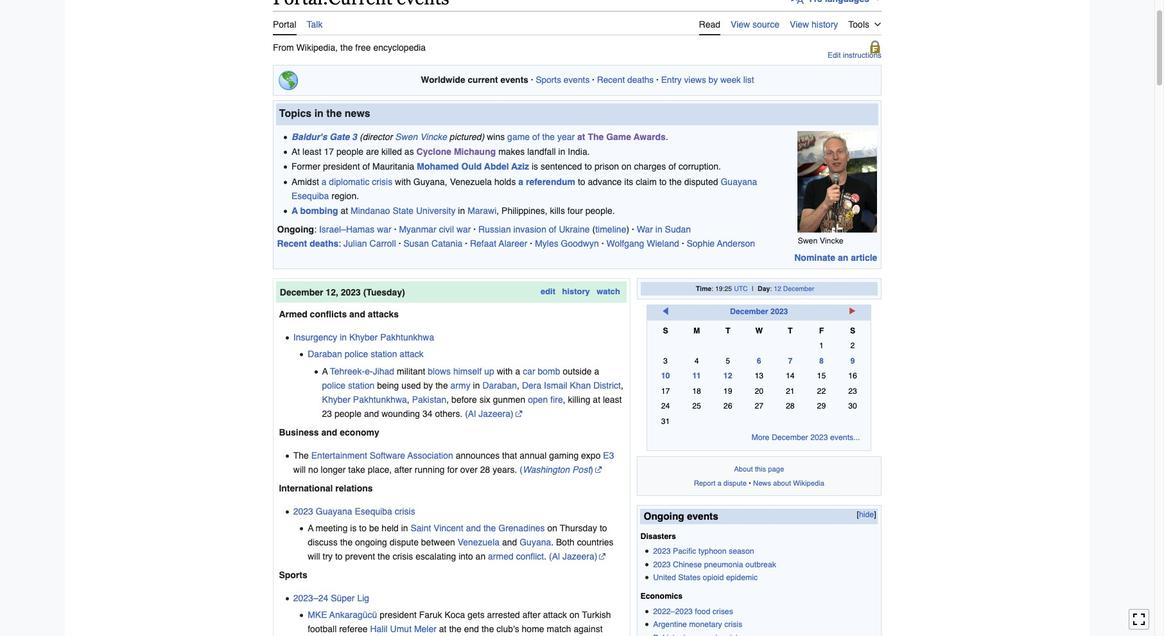 Task type: vqa. For each thing, say whether or not it's contained in the screenshot.


Task type: locate. For each thing, give the bounding box(es) containing it.
pakistan
[[412, 394, 447, 405]]

1 vertical spatial (al jazeera) link
[[549, 551, 607, 561]]

swen up nominate on the right top of the page
[[798, 236, 818, 245]]

ongoing up recent deaths :
[[277, 224, 314, 235]]

2023 inside december 12 region
[[294, 506, 314, 516]]

2023 left the 'events...' on the bottom
[[811, 433, 829, 442]]

to right try
[[335, 551, 343, 561]]

esequiba down amidst
[[292, 191, 329, 201]]

swen inside baldur's gate 3 (director swen vincke pictured) wins game of the year at the game awards . at least 17 people are killed as cyclone michaung makes landfall in india. former president of mauritania mohamed ould abdel aziz is sentenced to prison on charges of corruption.
[[395, 131, 418, 142]]

0 horizontal spatial 28
[[481, 464, 491, 475]]

deaths for recent deaths :
[[310, 239, 339, 249]]

december up w
[[731, 307, 769, 316]]

2 s from the left
[[851, 326, 856, 335]]

its
[[625, 177, 634, 187]]

1 horizontal spatial history
[[812, 19, 839, 29]]

war
[[637, 224, 653, 235]]

countries
[[577, 537, 614, 547]]

17 down 10 link
[[662, 387, 670, 396]]

on up the its at the right top of page
[[622, 162, 632, 172]]

police station link
[[322, 380, 375, 390]]

at up india.
[[578, 131, 586, 142]]

, down used
[[407, 394, 410, 405]]

are
[[366, 147, 379, 157]]

2 horizontal spatial .
[[666, 131, 669, 142]]

0 horizontal spatial 12
[[724, 371, 733, 380]]

a up ongoing link
[[292, 206, 298, 216]]

1 horizontal spatial 23
[[849, 387, 858, 396]]

sports up game of the year link
[[536, 74, 562, 85]]

21
[[786, 387, 795, 396]]

an inside . both countries will try to prevent the crisis escalating into an
[[476, 551, 486, 561]]

history link
[[563, 287, 590, 296]]

a meeting is to be held in saint vincent and the grenadines
[[308, 523, 545, 533]]

t up the 5
[[726, 326, 731, 335]]

0 vertical spatial history
[[812, 19, 839, 29]]

the up gate
[[327, 108, 342, 120]]

an down the venezuela link
[[476, 551, 486, 561]]

1 horizontal spatial by
[[709, 74, 718, 85]]

23 up business and economy
[[322, 408, 332, 419]]

december 12, 2023 (tuesday)
[[280, 287, 405, 297]]

people down gate
[[337, 147, 364, 157]]

on up 'both'
[[548, 523, 558, 533]]

with inside a tehreek-e-jihad militant blows himself up with a car bomb outside a police station being used by the army in daraban , dera ismail khan district , khyber pakhtunkhwa , pakistan , before six gunmen open fire
[[497, 366, 513, 376]]

1 vertical spatial a
[[322, 366, 328, 376]]

a left tehreek-
[[322, 366, 328, 376]]

a inside a tehreek-e-jihad militant blows himself up with a car bomb outside a police station being used by the army in daraban , dera ismail khan district , khyber pakhtunkhwa , pakistan , before six gunmen open fire
[[322, 366, 328, 376]]

more december 2023 events... link
[[752, 432, 867, 444]]

. left 'both'
[[551, 537, 554, 547]]

1 vertical spatial deaths
[[310, 239, 339, 249]]

guyana,
[[414, 177, 448, 187]]

(director
[[360, 131, 393, 142]]

events right "current"
[[501, 74, 529, 85]]

people inside the , killing at least 23 people and wounding 34 others.
[[335, 408, 362, 419]]

22
[[818, 387, 827, 396]]

0 horizontal spatial vincke
[[420, 131, 447, 142]]

a for a meeting is to be held in saint vincent and the grenadines
[[308, 523, 314, 533]]

deaths left entry
[[628, 74, 654, 85]]

after
[[395, 464, 413, 475], [523, 610, 541, 620]]

1 horizontal spatial jazeera)
[[563, 551, 598, 561]]

sports inside december 12 region
[[279, 570, 308, 580]]

27
[[755, 402, 764, 411]]

1 vertical spatial the
[[294, 450, 309, 460]]

1 horizontal spatial on
[[570, 610, 580, 620]]

in right army link
[[473, 380, 480, 390]]

to up countries
[[600, 523, 608, 533]]

1 vertical spatial vincke
[[820, 236, 844, 245]]

0 vertical spatial dispute
[[724, 479, 747, 488]]

0 horizontal spatial recent deaths link
[[277, 239, 339, 249]]

, left dera
[[517, 380, 520, 390]]

is right aziz
[[532, 162, 539, 172]]

station
[[371, 349, 397, 359], [348, 380, 375, 390]]

crisis inside '2022–2023 food crises argentine monetary crisis'
[[725, 620, 743, 629]]

koca
[[445, 610, 465, 620]]

hide
[[860, 510, 875, 519]]

1 horizontal spatial 12
[[774, 285, 782, 293]]

13
[[755, 371, 764, 380]]

president up the diplomatic
[[323, 162, 360, 172]]

28
[[786, 402, 795, 411], [481, 464, 491, 475]]

(al down before
[[465, 408, 476, 419]]

view for view source
[[731, 19, 751, 29]]

25
[[693, 402, 702, 411]]

a inside topics in the news region
[[292, 206, 298, 216]]

guyana
[[520, 537, 551, 547]]

prison
[[595, 162, 620, 172]]

1 horizontal spatial deaths
[[628, 74, 654, 85]]

the inside baldur's gate 3 (director swen vincke pictured) wins game of the year at the game awards . at least 17 people are killed as cyclone michaung makes landfall in india. former president of mauritania mohamed ould abdel aziz is sentenced to prison on charges of corruption.
[[543, 131, 555, 142]]

the up india.
[[588, 131, 604, 142]]

with down mauritania
[[395, 177, 411, 187]]

sports for sports
[[279, 570, 308, 580]]

this
[[756, 464, 767, 473]]

1 vertical spatial khyber
[[322, 394, 351, 405]]

is inside baldur's gate 3 (director swen vincke pictured) wins game of the year at the game awards . at least 17 people are killed as cyclone michaung makes landfall in india. former president of mauritania mohamed ould abdel aziz is sentenced to prison on charges of corruption.
[[532, 162, 539, 172]]

9 link
[[839, 355, 867, 367]]

1 vertical spatial recent deaths link
[[277, 239, 339, 249]]

0 horizontal spatial war
[[377, 224, 392, 235]]

, up others.
[[447, 394, 449, 405]]

0 horizontal spatial ongoing
[[277, 224, 314, 235]]

six
[[480, 394, 491, 405]]

1 vertical spatial pakhtunkhwa
[[353, 394, 407, 405]]

with
[[395, 177, 411, 187], [497, 366, 513, 376]]

▶ link
[[850, 307, 857, 316]]

t up 7
[[788, 326, 793, 335]]

0 vertical spatial 28
[[786, 402, 795, 411]]

bombing
[[300, 206, 338, 216]]

1 vertical spatial by
[[424, 380, 433, 390]]

police
[[345, 349, 368, 359], [322, 380, 346, 390]]

0 vertical spatial esequiba
[[292, 191, 329, 201]]

0 horizontal spatial s
[[663, 326, 669, 335]]

edit instructions link
[[828, 51, 882, 60]]

0 horizontal spatial swen
[[395, 131, 418, 142]]

2023 inside more december 2023 events... "link"
[[811, 433, 829, 442]]

1 vertical spatial attack
[[543, 610, 567, 620]]

ongoing inside region
[[644, 511, 685, 522]]

swen vincke in april 2018 image
[[798, 131, 878, 233]]

1 vertical spatial 3
[[664, 356, 668, 365]]

1 horizontal spatial t
[[788, 326, 793, 335]]

the up the prevent
[[340, 537, 353, 547]]

. up the charges at the right
[[666, 131, 669, 142]]

globe icon image
[[278, 70, 299, 90]]

1 horizontal spatial s
[[851, 326, 856, 335]]

read link
[[700, 11, 721, 35]]

recent deaths link down ongoing :
[[277, 239, 339, 249]]

pakhtunkhwa inside a tehreek-e-jihad militant blows himself up with a car bomb outside a police station being used by the army in daraban , dera ismail khan district , khyber pakhtunkhwa , pakistan , before six gunmen open fire
[[353, 394, 407, 405]]

. inside . both countries will try to prevent the crisis escalating into an
[[551, 537, 554, 547]]

, up russian
[[497, 206, 499, 216]]

mke
[[308, 610, 327, 620]]

army link
[[451, 380, 471, 390]]

0 horizontal spatial .
[[544, 551, 547, 561]]

president
[[323, 162, 360, 172], [380, 610, 417, 620]]

1 horizontal spatial with
[[497, 366, 513, 376]]

17 inside baldur's gate 3 (director swen vincke pictured) wins game of the year at the game awards . at least 17 people are killed as cyclone michaung makes landfall in india. former president of mauritania mohamed ould abdel aziz is sentenced to prison on charges of corruption.
[[324, 147, 334, 157]]

0 vertical spatial vincke
[[420, 131, 447, 142]]

0 vertical spatial ongoing
[[277, 224, 314, 235]]

0 vertical spatial guayana
[[721, 177, 758, 187]]

michaung
[[454, 147, 496, 157]]

by up pakistan
[[424, 380, 433, 390]]

: left "julian" in the left top of the page
[[339, 239, 341, 249]]

is down 2023 guayana esequiba crisis
[[350, 523, 357, 533]]

1 vertical spatial president
[[380, 610, 417, 620]]

an left article
[[839, 253, 849, 263]]

1 horizontal spatial attack
[[543, 610, 567, 620]]

0 vertical spatial 17
[[324, 147, 334, 157]]

0 vertical spatial swen
[[395, 131, 418, 142]]

will left try
[[308, 551, 320, 561]]

recent deaths link left entry
[[597, 74, 654, 85]]

recent for recent deaths
[[597, 74, 625, 85]]

view for view history
[[790, 19, 810, 29]]

0 horizontal spatial dispute
[[390, 537, 419, 547]]

typhoon
[[699, 547, 727, 556]]

president up umut
[[380, 610, 417, 620]]

1 vertical spatial 12
[[724, 371, 733, 380]]

events left recent deaths
[[564, 74, 590, 85]]

dispute down the held
[[390, 537, 419, 547]]

f
[[820, 326, 825, 335]]

1 vertical spatial dispute
[[390, 537, 419, 547]]

instructions
[[844, 51, 882, 60]]

0 vertical spatial recent
[[597, 74, 625, 85]]

with up daraban link
[[497, 366, 513, 376]]

used
[[402, 380, 421, 390]]

deaths down israel–hamas
[[310, 239, 339, 249]]

,
[[497, 206, 499, 216], [517, 380, 520, 390], [621, 380, 624, 390], [407, 394, 410, 405], [447, 394, 449, 405], [563, 394, 566, 405]]

crisis
[[372, 177, 393, 187], [395, 506, 416, 516], [393, 551, 413, 561], [725, 620, 743, 629]]

1 horizontal spatial ongoing
[[644, 511, 685, 522]]

history right edit
[[563, 287, 590, 296]]

israel–hamas war link
[[319, 224, 392, 235]]

armed conflict . (al jazeera)
[[488, 551, 598, 561]]

julian carroll link
[[344, 239, 396, 249]]

khyber down police station link
[[322, 394, 351, 405]]

mindanao
[[351, 206, 390, 216]]

ongoing for ongoing :
[[277, 224, 314, 235]]

0 horizontal spatial jazeera)
[[479, 408, 514, 419]]

to inside on thursday to discuss the ongoing dispute between
[[600, 523, 608, 533]]

1 horizontal spatial dispute
[[724, 479, 747, 488]]

station inside a tehreek-e-jihad militant blows himself up with a car bomb outside a police station being used by the army in daraban , dera ismail khan district , khyber pakhtunkhwa , pakistan , before six gunmen open fire
[[348, 380, 375, 390]]

article
[[852, 253, 878, 263]]

of down 'are'
[[363, 162, 370, 172]]

1 horizontal spatial daraban
[[483, 380, 517, 390]]

0 horizontal spatial an
[[476, 551, 486, 561]]

attack up match
[[543, 610, 567, 620]]

28 inside the entertainment software association announces that annual gaming expo e3 will no longer take place, after running for over 28 years. ( washington post )
[[481, 464, 491, 475]]

the down blows
[[436, 380, 448, 390]]

, inside the , killing at least 23 people and wounding 34 others.
[[563, 394, 566, 405]]

0 horizontal spatial 23
[[322, 408, 332, 419]]

daraban down insurgency
[[308, 349, 342, 359]]

1 horizontal spatial after
[[523, 610, 541, 620]]

least inside the , killing at least 23 people and wounding 34 others.
[[603, 394, 622, 405]]

by inside a tehreek-e-jihad militant blows himself up with a car bomb outside a police station being used by the army in daraban , dera ismail khan district , khyber pakhtunkhwa , pakistan , before six gunmen open fire
[[424, 380, 433, 390]]

vincke inside baldur's gate 3 (director swen vincke pictured) wins game of the year at the game awards . at least 17 people are killed as cyclone michaung makes landfall in india. former president of mauritania mohamed ould abdel aziz is sentenced to prison on charges of corruption.
[[420, 131, 447, 142]]

wounding
[[382, 408, 420, 419]]

least inside baldur's gate 3 (director swen vincke pictured) wins game of the year at the game awards . at least 17 people are killed as cyclone michaung makes landfall in india. former president of mauritania mohamed ould abdel aziz is sentenced to prison on charges of corruption.
[[303, 147, 322, 157]]

myanmar civil war link
[[399, 224, 471, 235]]

events down 'report'
[[688, 511, 719, 522]]

war in sudan link
[[637, 224, 691, 235]]

1 horizontal spatial 17
[[662, 387, 670, 396]]

1 vertical spatial least
[[603, 394, 622, 405]]

s up 2
[[851, 326, 856, 335]]

2 vertical spatial a
[[308, 523, 314, 533]]

0 horizontal spatial least
[[303, 147, 322, 157]]

cyclone
[[417, 147, 452, 157]]

referendum
[[526, 177, 576, 187]]

0 vertical spatial (al
[[465, 408, 476, 419]]

1 vertical spatial station
[[348, 380, 375, 390]]

four
[[568, 206, 583, 216]]

guayana esequiba
[[292, 177, 758, 201]]

against
[[574, 624, 603, 634]]

0 horizontal spatial on
[[548, 523, 558, 533]]

1 vertical spatial december
[[731, 307, 769, 316]]

2023–24 süper lig
[[294, 593, 370, 603]]

1 view from the left
[[731, 19, 751, 29]]

1 vertical spatial on
[[548, 523, 558, 533]]

a for a tehreek-e-jihad militant blows himself up with a car bomb outside a police station being used by the army in daraban , dera ismail khan district , khyber pakhtunkhwa , pakistan , before six gunmen open fire
[[322, 366, 328, 376]]

1 vertical spatial people
[[335, 408, 362, 419]]

0 horizontal spatial sports
[[279, 570, 308, 580]]

jazeera) down 'both'
[[563, 551, 598, 561]]

at
[[578, 131, 586, 142], [341, 206, 348, 216], [593, 394, 601, 405], [439, 624, 447, 634]]

and up armed conflict link
[[502, 537, 517, 547]]

2 t from the left
[[788, 326, 793, 335]]

district
[[594, 380, 621, 390]]

history inside december 12 region
[[563, 287, 590, 296]]

season
[[729, 547, 755, 556]]

23 up 30
[[849, 387, 858, 396]]

food
[[695, 607, 711, 616]]

tehreek-e-jihad link
[[330, 366, 395, 376]]

1 horizontal spatial events
[[564, 74, 590, 85]]

, left killing
[[563, 394, 566, 405]]

view source link
[[731, 11, 780, 34]]

recent right sports events "link"
[[597, 74, 625, 85]]

guayana inside guayana esequiba
[[721, 177, 758, 187]]

ongoing inside topics in the news region
[[277, 224, 314, 235]]

the down the "ongoing"
[[378, 551, 390, 561]]

1 vertical spatial swen
[[798, 236, 818, 245]]

december
[[784, 285, 815, 293], [731, 307, 769, 316], [772, 433, 809, 442]]

(tuesday)
[[364, 287, 405, 297]]

december inside "link"
[[772, 433, 809, 442]]

daraban up gunmen
[[483, 380, 517, 390]]

1 vertical spatial after
[[523, 610, 541, 620]]

the inside baldur's gate 3 (director swen vincke pictured) wins game of the year at the game awards . at least 17 people are killed as cyclone michaung makes landfall in india. former president of mauritania mohamed ould abdel aziz is sentenced to prison on charges of corruption.
[[588, 131, 604, 142]]

s down ◀
[[663, 326, 669, 335]]

at right killing
[[593, 394, 601, 405]]

t
[[726, 326, 731, 335], [788, 326, 793, 335]]

12 december link
[[774, 285, 815, 293]]

2 vertical spatial on
[[570, 610, 580, 620]]

a right 'report'
[[718, 479, 722, 488]]

0 horizontal spatial president
[[323, 162, 360, 172]]

1 vertical spatial ongoing
[[644, 511, 685, 522]]

23 inside the , killing at least 23 people and wounding 34 others.
[[322, 408, 332, 419]]

1 vertical spatial daraban
[[483, 380, 517, 390]]

(al jazeera) link down six at the bottom
[[465, 408, 523, 419]]

about
[[735, 464, 754, 473]]

0 horizontal spatial with
[[395, 177, 411, 187]]

0 vertical spatial police
[[345, 349, 368, 359]]

1 horizontal spatial sports
[[536, 74, 562, 85]]

aziz
[[512, 162, 530, 172]]

1 horizontal spatial an
[[839, 253, 849, 263]]

0 vertical spatial 3
[[352, 131, 357, 142]]

: up recent deaths :
[[314, 224, 317, 235]]

1 vertical spatial will
[[308, 551, 320, 561]]

e3
[[604, 450, 615, 460]]

at inside the , killing at least 23 people and wounding 34 others.
[[593, 394, 601, 405]]

december 2023 link
[[731, 307, 789, 316]]

view left the source
[[731, 19, 751, 29]]

nominate
[[795, 253, 836, 263]]

baldur's gate 3 (director swen vincke pictured) wins game of the year at the game awards . at least 17 people are killed as cyclone michaung makes landfall in india. former president of mauritania mohamed ould abdel aziz is sentenced to prison on charges of corruption.
[[292, 131, 722, 172]]

:
[[314, 224, 317, 235], [339, 239, 341, 249], [712, 285, 714, 293], [771, 285, 773, 293]]

will inside the entertainment software association announces that annual gaming expo e3 will no longer take place, after running for over 28 years. ( washington post )
[[294, 464, 306, 475]]

mke ankaragücü link
[[308, 610, 377, 620]]

on inside on thursday to discuss the ongoing dispute between
[[548, 523, 558, 533]]

awards
[[634, 131, 666, 142]]

s
[[663, 326, 669, 335], [851, 326, 856, 335]]

the up the landfall
[[543, 131, 555, 142]]

0 vertical spatial .
[[666, 131, 669, 142]]

war
[[377, 224, 392, 235], [457, 224, 471, 235]]

killed
[[382, 147, 402, 157]]

daraban inside a tehreek-e-jihad militant blows himself up with a car bomb outside a police station being used by the army in daraban , dera ismail khan district , khyber pakhtunkhwa , pakistan , before six gunmen open fire
[[483, 380, 517, 390]]

police inside a tehreek-e-jihad militant blows himself up with a car bomb outside a police station being used by the army in daraban , dera ismail khan district , khyber pakhtunkhwa , pakistan , before six gunmen open fire
[[322, 380, 346, 390]]

least down baldur's at the top of page
[[303, 147, 322, 157]]

pakhtunkhwa down attacks
[[381, 332, 435, 343]]

1 horizontal spatial esequiba
[[355, 506, 393, 516]]

1 vertical spatial is
[[350, 523, 357, 533]]

a
[[292, 206, 298, 216], [322, 366, 328, 376], [308, 523, 314, 533]]

day
[[758, 285, 771, 293]]

dispute left •
[[724, 479, 747, 488]]

dispute
[[724, 479, 747, 488], [390, 537, 419, 547]]

in up the sentenced
[[559, 147, 566, 157]]

russian
[[479, 224, 511, 235]]

police up tehreek-e-jihad link
[[345, 349, 368, 359]]

9
[[851, 356, 856, 365]]

0 horizontal spatial t
[[726, 326, 731, 335]]

1 vertical spatial .
[[551, 537, 554, 547]]

venezuela down ould
[[450, 177, 492, 187]]

people inside baldur's gate 3 (director swen vincke pictured) wins game of the year at the game awards . at least 17 people are killed as cyclone michaung makes landfall in india. former president of mauritania mohamed ould abdel aziz is sentenced to prison on charges of corruption.
[[337, 147, 364, 157]]

sports up 2023–24 in the bottom left of the page
[[279, 570, 308, 580]]

to inside . both countries will try to prevent the crisis escalating into an
[[335, 551, 343, 561]]

events inside region
[[688, 511, 719, 522]]

the
[[588, 131, 604, 142], [294, 450, 309, 460]]

1 horizontal spatial least
[[603, 394, 622, 405]]

least down "district"
[[603, 394, 622, 405]]

0 vertical spatial daraban
[[308, 349, 342, 359]]

2 view from the left
[[790, 19, 810, 29]]

0 horizontal spatial history
[[563, 287, 590, 296]]

1 horizontal spatial view
[[790, 19, 810, 29]]

2 war from the left
[[457, 224, 471, 235]]

and up the venezuela link
[[466, 523, 481, 533]]

crisis down crises
[[725, 620, 743, 629]]

after down software
[[395, 464, 413, 475]]

police down tehreek-
[[322, 380, 346, 390]]

jazeera) down six at the bottom
[[479, 408, 514, 419]]

between
[[421, 537, 455, 547]]

deaths inside topics in the news region
[[310, 239, 339, 249]]

page protected image
[[869, 40, 882, 53]]

myanmar civil war
[[399, 224, 471, 235]]

attack inside president faruk koca gets arrested after attack on turkish football referee
[[543, 610, 567, 620]]

in right the held
[[401, 523, 408, 533]]

0 horizontal spatial 3
[[352, 131, 357, 142]]

0 vertical spatial deaths
[[628, 74, 654, 85]]

0 vertical spatial 12
[[774, 285, 782, 293]]

december 12 region
[[273, 278, 631, 636]]

17 down "baldur's gate 3" link
[[324, 147, 334, 157]]

1 vertical spatial sports
[[279, 570, 308, 580]]

recent inside topics in the news region
[[277, 239, 307, 249]]

view down language progressive image
[[790, 19, 810, 29]]

wins
[[487, 131, 505, 142]]

2023 down 12 december link
[[771, 307, 789, 316]]

17
[[324, 147, 334, 157], [662, 387, 670, 396]]

0 vertical spatial an
[[839, 253, 849, 263]]

30
[[849, 402, 858, 411]]

economics
[[641, 592, 683, 601]]

in up "baldur's gate 3" link
[[315, 108, 324, 120]]

to down india.
[[585, 162, 593, 172]]

susan
[[404, 239, 429, 249]]



Task type: describe. For each thing, give the bounding box(es) containing it.
makes
[[499, 147, 525, 157]]

time : 19:25 utc | day : 12 december
[[696, 285, 815, 293]]

a inside about this page report a dispute • news about wikipedia
[[718, 479, 722, 488]]

ukraine
[[559, 224, 590, 235]]

0 horizontal spatial daraban
[[308, 349, 342, 359]]

deaths for recent deaths
[[628, 74, 654, 85]]

will inside . both countries will try to prevent the crisis escalating into an
[[308, 551, 320, 561]]

ongoing events region
[[637, 505, 882, 636]]

to right claim
[[660, 177, 667, 187]]

, right khan
[[621, 380, 624, 390]]

topics in the news region
[[273, 100, 882, 269]]

sports for sports events
[[536, 74, 562, 85]]

blows
[[428, 366, 451, 376]]

to left be
[[359, 523, 367, 533]]

the inside . both countries will try to prevent the crisis escalating into an
[[378, 551, 390, 561]]

longer
[[321, 464, 346, 475]]

khyber pakhtunkhwa link
[[322, 394, 407, 405]]

e-
[[365, 366, 373, 376]]

▶
[[850, 307, 857, 316]]

wolfgang wieland link
[[607, 239, 680, 249]]

sentenced
[[541, 162, 583, 172]]

. inside baldur's gate 3 (director swen vincke pictured) wins game of the year at the game awards . at least 17 people are killed as cyclone michaung makes landfall in india. former president of mauritania mohamed ould abdel aziz is sentenced to prison on charges of corruption.
[[666, 131, 669, 142]]

dispute inside about this page report a dispute • news about wikipedia
[[724, 479, 747, 488]]

and up 'insurgency in khyber pakhtunkhwa' link
[[350, 309, 366, 319]]

the inside a tehreek-e-jihad militant blows himself up with a car bomb outside a police station being used by the army in daraban , dera ismail khan district , khyber pakhtunkhwa , pakistan , before six gunmen open fire
[[436, 380, 448, 390]]

car
[[523, 366, 536, 376]]

2023 up the united
[[654, 560, 671, 569]]

news
[[345, 108, 371, 120]]

language progressive image
[[792, 0, 805, 5]]

3 inside baldur's gate 3 (director swen vincke pictured) wins game of the year at the game awards . at least 17 people are killed as cyclone michaung makes landfall in india. former president of mauritania mohamed ould abdel aziz is sentenced to prison on charges of corruption.
[[352, 131, 357, 142]]

khan
[[570, 380, 591, 390]]

e3 link
[[604, 450, 615, 460]]

recent deaths
[[597, 74, 654, 85]]

nominate an article link
[[795, 253, 878, 263]]

0 vertical spatial jazeera)
[[479, 408, 514, 419]]

the left the "disputed"
[[670, 177, 682, 187]]

conflict
[[516, 551, 544, 561]]

in right war
[[656, 224, 663, 235]]

mohamed ould abdel aziz link
[[417, 162, 530, 172]]

pictured)
[[450, 131, 485, 142]]

of up the landfall
[[533, 131, 540, 142]]

0 horizontal spatial (al jazeera) link
[[465, 408, 523, 419]]

about
[[774, 479, 792, 488]]

halil
[[370, 624, 388, 634]]

after inside president faruk koca gets arrested after attack on turkish football referee
[[523, 610, 541, 620]]

khyber inside a tehreek-e-jihad militant blows himself up with a car bomb outside a police station being used by the army in daraban , dera ismail khan district , khyber pakhtunkhwa , pakistan , before six gunmen open fire
[[322, 394, 351, 405]]

worldwide current events link
[[421, 74, 529, 85]]

talk link
[[307, 11, 323, 34]]

0 vertical spatial december
[[784, 285, 815, 293]]

venezuela inside topics in the news region
[[450, 177, 492, 187]]

1 war from the left
[[377, 224, 392, 235]]

an inside topics in the news region
[[839, 253, 849, 263]]

and up entertainment
[[322, 427, 338, 437]]

view source
[[731, 19, 780, 29]]

portal
[[273, 19, 297, 29]]

at inside baldur's gate 3 (director swen vincke pictured) wins game of the year at the game awards . at least 17 people are killed as cyclone michaung makes landfall in india. former president of mauritania mohamed ould abdel aziz is sentenced to prison on charges of corruption.
[[578, 131, 586, 142]]

list
[[744, 74, 755, 85]]

states
[[679, 573, 701, 582]]

of up 'myles'
[[549, 224, 557, 235]]

a for a bombing at mindanao state university in marawi , philippines, kills four people.
[[292, 206, 298, 216]]

in down armed conflicts and attacks
[[340, 332, 347, 343]]

0 horizontal spatial events
[[501, 74, 529, 85]]

sports events link
[[536, 74, 590, 85]]

on inside president faruk koca gets arrested after attack on turkish football referee
[[570, 610, 580, 620]]

0 vertical spatial station
[[371, 349, 397, 359]]

myles
[[535, 239, 559, 249]]

the left free
[[341, 42, 353, 52]]

2022–2023 food crises link
[[654, 607, 734, 616]]

◀ link
[[662, 307, 670, 316]]

more
[[752, 433, 770, 442]]

views
[[685, 74, 707, 85]]

: right | on the right top of the page
[[771, 285, 773, 293]]

1 t from the left
[[726, 326, 731, 335]]

ongoing
[[355, 537, 387, 547]]

opioid
[[703, 573, 724, 582]]

1 horizontal spatial (al
[[549, 551, 560, 561]]

news
[[754, 479, 772, 488]]

daraban police station attack link
[[308, 349, 424, 359]]

others.
[[435, 408, 463, 419]]

esequiba inside guayana esequiba
[[292, 191, 329, 201]]

history inside view history link
[[812, 19, 839, 29]]

2023 chinese pneumonia outbreak link
[[654, 560, 777, 569]]

6
[[757, 356, 762, 365]]

the down koca on the bottom of page
[[449, 624, 462, 634]]

held
[[382, 523, 399, 533]]

of right the charges at the right
[[669, 162, 677, 172]]

a up "district"
[[595, 366, 600, 376]]

crisis up the held
[[395, 506, 416, 516]]

1 horizontal spatial recent deaths link
[[597, 74, 654, 85]]

football
[[308, 624, 337, 634]]

the right end
[[482, 624, 494, 634]]

events for ongoing events
[[688, 511, 719, 522]]

december 2023
[[731, 307, 789, 316]]

is inside december 12 region
[[350, 523, 357, 533]]

business and economy
[[279, 427, 380, 437]]

on thursday to discuss the ongoing dispute between
[[308, 523, 608, 547]]

jihad
[[373, 366, 395, 376]]

match
[[547, 624, 572, 634]]

the inside the entertainment software association announces that annual gaming expo e3 will no longer take place, after running for over 28 years. ( washington post )
[[294, 450, 309, 460]]

insurgency in khyber pakhtunkhwa
[[294, 332, 435, 343]]

in inside a tehreek-e-jihad militant blows himself up with a car bomb outside a police station being used by the army in daraban , dera ismail khan district , khyber pakhtunkhwa , pakistan , before six gunmen open fire
[[473, 380, 480, 390]]

president inside baldur's gate 3 (director swen vincke pictured) wins game of the year at the game awards . at least 17 people are killed as cyclone michaung makes landfall in india. former president of mauritania mohamed ould abdel aziz is sentenced to prison on charges of corruption.
[[323, 162, 360, 172]]

be
[[369, 523, 379, 533]]

0 vertical spatial 23
[[849, 387, 858, 396]]

home
[[522, 624, 545, 634]]

1 vertical spatial jazeera)
[[563, 551, 598, 561]]

at down 'region.'
[[341, 206, 348, 216]]

0 horizontal spatial attack
[[400, 349, 424, 359]]

time
[[696, 285, 712, 293]]

expo
[[582, 450, 601, 460]]

end
[[464, 624, 479, 634]]

entry
[[662, 74, 682, 85]]

in left marawi link
[[458, 206, 465, 216]]

tehreek-
[[330, 366, 365, 376]]

events...
[[831, 433, 861, 442]]

view history
[[790, 19, 839, 29]]

and inside the , killing at least 23 people and wounding 34 others.
[[364, 408, 379, 419]]

m
[[694, 326, 701, 335]]

1 s from the left
[[663, 326, 669, 335]]

the inside on thursday to discuss the ongoing dispute between
[[340, 537, 353, 547]]

0 horizontal spatial (al
[[465, 408, 476, 419]]

•
[[749, 479, 752, 488]]

1 vertical spatial 17
[[662, 387, 670, 396]]

0 vertical spatial by
[[709, 74, 718, 85]]

a tehreek-e-jihad militant blows himself up with a car bomb outside a police station being used by the army in daraban , dera ismail khan district , khyber pakhtunkhwa , pakistan , before six gunmen open fire
[[322, 366, 624, 405]]

)
[[591, 464, 594, 475]]

recent for recent deaths :
[[277, 239, 307, 249]]

wikipedia,
[[297, 42, 338, 52]]

guayana inside december 12 region
[[316, 506, 353, 516]]

a left car
[[516, 366, 521, 376]]

a right amidst
[[322, 177, 327, 187]]

cyclone michaung link
[[417, 147, 496, 157]]

years.
[[493, 464, 518, 475]]

venezuela inside december 12 region
[[458, 537, 500, 547]]

on inside baldur's gate 3 (director swen vincke pictured) wins game of the year at the game awards . at least 17 people are killed as cyclone michaung makes landfall in india. former president of mauritania mohamed ould abdel aziz is sentenced to prison on charges of corruption.
[[622, 162, 632, 172]]

at right meler in the bottom left of the page
[[439, 624, 447, 634]]

fullscreen image
[[1134, 613, 1146, 626]]

2022–2023 food crises argentine monetary crisis
[[654, 607, 743, 629]]

pakistan link
[[412, 394, 447, 405]]

crisis inside topics in the news region
[[372, 177, 393, 187]]

utc
[[735, 285, 748, 293]]

2 vertical spatial .
[[544, 551, 547, 561]]

0 vertical spatial pakhtunkhwa
[[381, 332, 435, 343]]

2023 down the disasters
[[654, 547, 671, 556]]

2023 pacific typhoon season link
[[654, 547, 755, 556]]

1 horizontal spatial (al jazeera) link
[[549, 551, 607, 561]]

president inside president faruk koca gets arrested after attack on turkish football referee
[[380, 610, 417, 620]]

1 horizontal spatial 28
[[786, 402, 795, 411]]

topics in the news
[[279, 108, 371, 120]]

crisis inside . both countries will try to prevent the crisis escalating into an
[[393, 551, 413, 561]]

dispute inside on thursday to discuss the ongoing dispute between
[[390, 537, 419, 547]]

entry views by week list
[[662, 74, 755, 85]]

former
[[292, 162, 321, 172]]

ongoing for ongoing events
[[644, 511, 685, 522]]

a down aziz
[[519, 177, 524, 187]]

that
[[503, 450, 518, 460]]

26
[[724, 402, 733, 411]]

game
[[607, 131, 632, 142]]

encyclopedia
[[374, 42, 426, 52]]

washington
[[523, 464, 570, 475]]

swen vincke
[[798, 236, 844, 245]]

carroll
[[370, 239, 396, 249]]

: left 19:25
[[712, 285, 714, 293]]

in inside baldur's gate 3 (director swen vincke pictured) wins game of the year at the game awards . at least 17 people are killed as cyclone michaung makes landfall in india. former president of mauritania mohamed ould abdel aziz is sentenced to prison on charges of corruption.
[[559, 147, 566, 157]]

1 horizontal spatial vincke
[[820, 236, 844, 245]]

baldur's gate 3 link
[[292, 131, 357, 142]]

events for sports events
[[564, 74, 590, 85]]

the up the venezuela link
[[484, 523, 496, 533]]

after inside the entertainment software association announces that annual gaming expo e3 will no longer take place, after running for over 28 years. ( washington post )
[[395, 464, 413, 475]]

1 horizontal spatial 3
[[664, 356, 668, 365]]

charges
[[635, 162, 667, 172]]

portal link
[[273, 11, 297, 35]]

with inside topics in the news region
[[395, 177, 411, 187]]

india.
[[568, 147, 590, 157]]

esequiba inside december 12 region
[[355, 506, 393, 516]]

to inside baldur's gate 3 (director swen vincke pictured) wins game of the year at the game awards . at least 17 people are killed as cyclone michaung makes landfall in india. former president of mauritania mohamed ould abdel aziz is sentenced to prison on charges of corruption.
[[585, 162, 593, 172]]

, inside topics in the news region
[[497, 206, 499, 216]]

myles goodwyn
[[535, 239, 599, 249]]

4
[[695, 356, 699, 365]]

1 horizontal spatial swen
[[798, 236, 818, 245]]

0 vertical spatial khyber
[[350, 332, 378, 343]]

software
[[370, 450, 406, 460]]

amidst a diplomatic crisis with guyana, venezuela holds a referendum to advance its claim to the disputed
[[292, 177, 721, 187]]

2022–2023
[[654, 607, 693, 616]]

to left the advance
[[578, 177, 586, 187]]



